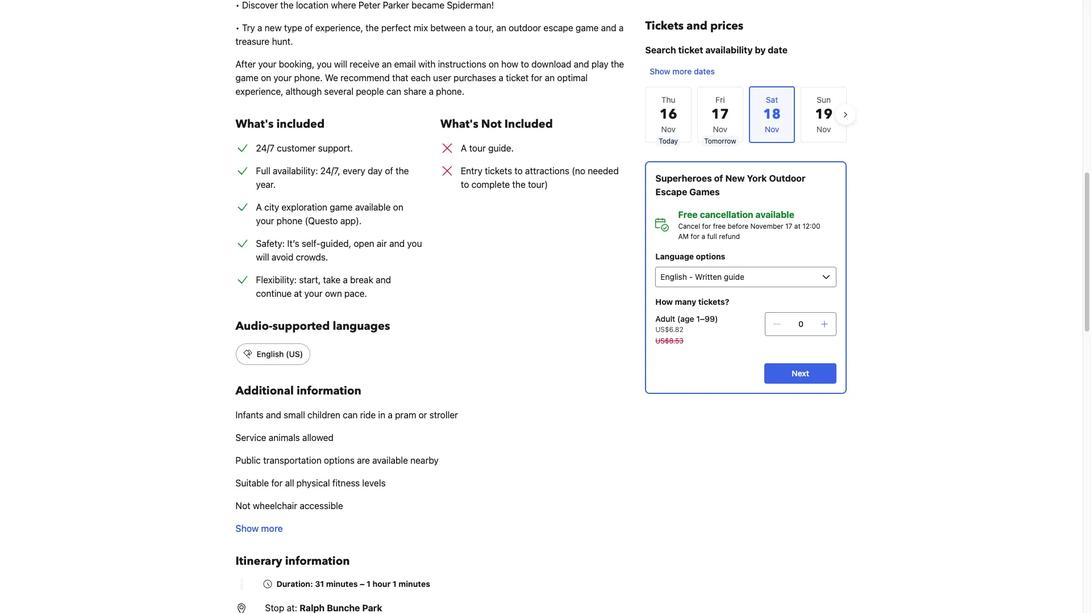 Task type: vqa. For each thing, say whether or not it's contained in the screenshot.
svg image
no



Task type: locate. For each thing, give the bounding box(es) containing it.
languages
[[333, 319, 390, 334]]

the inside • try a new type of experience, the perfect mix between a tour, an outdoor escape game and a treasure hunt.
[[365, 23, 379, 33]]

outdoor
[[769, 173, 805, 184]]

0 vertical spatial a
[[461, 143, 467, 153]]

a right take
[[343, 275, 348, 285]]

and right break
[[376, 275, 391, 285]]

2 minutes from the left
[[399, 580, 430, 589]]

additional information
[[236, 384, 361, 399]]

show more dates button
[[645, 61, 719, 82]]

full availability: 24/7, every day of the year.
[[256, 166, 409, 190]]

1 horizontal spatial of
[[385, 166, 393, 176]]

1 horizontal spatial will
[[334, 59, 347, 69]]

needed
[[588, 166, 619, 176]]

0 horizontal spatial at
[[294, 289, 302, 299]]

a tour guide.
[[461, 143, 514, 153]]

(questo
[[305, 216, 338, 226]]

1 horizontal spatial an
[[496, 23, 506, 33]]

available for nearby
[[372, 456, 408, 466]]

show inside button
[[236, 524, 259, 534]]

0 vertical spatial an
[[496, 23, 506, 33]]

0 horizontal spatial can
[[343, 410, 358, 420]]

crowds.
[[296, 252, 328, 263]]

the right play
[[611, 59, 624, 69]]

safety: it's self-guided, open air and you will avoid crowds.
[[256, 239, 422, 263]]

suitable
[[236, 478, 269, 489]]

1 right hour
[[393, 580, 397, 589]]

a inside free cancellation available cancel for free before november 17 at 12:00 am for a full refund
[[701, 232, 705, 241]]

a left 'tour'
[[461, 143, 467, 153]]

0 horizontal spatial more
[[261, 524, 283, 534]]

to right tickets
[[514, 166, 523, 176]]

1 nov from the left
[[661, 124, 676, 134]]

ticket down how on the top left of page
[[506, 73, 529, 83]]

region
[[636, 82, 856, 148]]

will
[[334, 59, 347, 69], [256, 252, 269, 263]]

1 right –
[[367, 580, 371, 589]]

all
[[285, 478, 294, 489]]

a left city
[[256, 202, 262, 213]]

spiderman!
[[447, 0, 494, 10]]

1 horizontal spatial 1
[[393, 580, 397, 589]]

3 nov from the left
[[816, 124, 831, 134]]

1 horizontal spatial phone.
[[436, 86, 464, 97]]

0 horizontal spatial what's
[[236, 116, 274, 132]]

experience, inside after your booking, you will receive an email with instructions on how to download and play the game on your phone. we recommend that each user purchases a ticket for an optimal experience, although several people can share a phone.
[[236, 86, 283, 97]]

1 vertical spatial game
[[236, 73, 258, 83]]

1 vertical spatial on
[[261, 73, 271, 83]]

1 vertical spatial to
[[514, 166, 523, 176]]

experience,
[[315, 23, 363, 33], [236, 86, 283, 97]]

treasure
[[236, 36, 270, 47]]

0 vertical spatial ticket
[[678, 45, 703, 55]]

can
[[386, 86, 401, 97], [343, 410, 358, 420]]

a left 'full'
[[701, 232, 705, 241]]

2 horizontal spatial nov
[[816, 124, 831, 134]]

more inside button
[[672, 66, 692, 76]]

2 • from the top
[[236, 23, 240, 33]]

for up 'full'
[[702, 222, 711, 231]]

today
[[659, 137, 678, 145]]

1 vertical spatial an
[[382, 59, 392, 69]]

show for show more
[[236, 524, 259, 534]]

for down download
[[531, 73, 542, 83]]

an right tour,
[[496, 23, 506, 33]]

email
[[394, 59, 416, 69]]

0 horizontal spatial options
[[324, 456, 355, 466]]

availability
[[705, 45, 753, 55]]

minutes left –
[[326, 580, 358, 589]]

the inside full availability: 24/7, every day of the year.
[[396, 166, 409, 176]]

an left email
[[382, 59, 392, 69]]

will inside safety: it's self-guided, open air and you will avoid crowds.
[[256, 252, 269, 263]]

1 horizontal spatial game
[[330, 202, 353, 213]]

a inside flexibility: start, take a break and continue at your own pace.
[[343, 275, 348, 285]]

1 • from the top
[[236, 0, 240, 10]]

1 horizontal spatial experience,
[[315, 23, 363, 33]]

0 vertical spatial can
[[386, 86, 401, 97]]

1 vertical spatial not
[[236, 501, 250, 511]]

your down city
[[256, 216, 274, 226]]

the left tour) at the top of the page
[[512, 180, 526, 190]]

information up the children
[[297, 384, 361, 399]]

17 down "fri"
[[711, 105, 729, 124]]

a right share
[[429, 86, 434, 97]]

what's
[[236, 116, 274, 132], [440, 116, 478, 132]]

1 horizontal spatial show
[[650, 66, 670, 76]]

every
[[343, 166, 365, 176]]

1 horizontal spatial can
[[386, 86, 401, 97]]

nov inside thu 16 nov today
[[661, 124, 676, 134]]

1 horizontal spatial at
[[794, 222, 801, 231]]

0 horizontal spatial 17
[[711, 105, 729, 124]]

0 horizontal spatial on
[[261, 73, 271, 83]]

1 vertical spatial phone.
[[436, 86, 464, 97]]

1 vertical spatial 17
[[785, 222, 792, 231]]

nov up today
[[661, 124, 676, 134]]

1 vertical spatial ticket
[[506, 73, 529, 83]]

17 inside fri 17 nov tomorrow
[[711, 105, 729, 124]]

experience, down 'after'
[[236, 86, 283, 97]]

1–99)
[[696, 314, 718, 324]]

you right air
[[407, 239, 422, 249]]

a left tickets
[[619, 23, 624, 33]]

2 vertical spatial game
[[330, 202, 353, 213]]

instructions
[[438, 59, 486, 69]]

download
[[531, 59, 571, 69]]

not down suitable
[[236, 501, 250, 511]]

1 horizontal spatial more
[[672, 66, 692, 76]]

1
[[367, 580, 371, 589], [393, 580, 397, 589]]

1 horizontal spatial 17
[[785, 222, 792, 231]]

1 horizontal spatial what's
[[440, 116, 478, 132]]

will down the safety:
[[256, 252, 269, 263]]

show more
[[236, 524, 283, 534]]

0 vertical spatial phone.
[[294, 73, 323, 83]]

at left the 12:00
[[794, 222, 801, 231]]

game right escape
[[576, 23, 599, 33]]

can down that
[[386, 86, 401, 97]]

0 horizontal spatial you
[[317, 59, 332, 69]]

• left "try" in the top left of the page
[[236, 23, 240, 33]]

are
[[357, 456, 370, 466]]

available right are
[[372, 456, 408, 466]]

0 horizontal spatial 1
[[367, 580, 371, 589]]

self-
[[302, 239, 320, 249]]

1 minutes from the left
[[326, 580, 358, 589]]

an down download
[[545, 73, 555, 83]]

nov down 19 at the right top
[[816, 124, 831, 134]]

what's up 'tour'
[[440, 116, 478, 132]]

1 horizontal spatial on
[[393, 202, 403, 213]]

and left prices
[[686, 18, 707, 34]]

0 horizontal spatial phone.
[[294, 73, 323, 83]]

ticket up show more dates
[[678, 45, 703, 55]]

optimal
[[557, 73, 588, 83]]

0 horizontal spatial will
[[256, 252, 269, 263]]

more left dates
[[672, 66, 692, 76]]

0 horizontal spatial show
[[236, 524, 259, 534]]

recommend
[[340, 73, 390, 83]]

more inside button
[[261, 524, 283, 534]]

the right 'day'
[[396, 166, 409, 176]]

of right type
[[305, 23, 313, 33]]

0 vertical spatial at
[[794, 222, 801, 231]]

will inside after your booking, you will receive an email with instructions on how to download and play the game on your phone. we recommend that each user purchases a ticket for an optimal experience, although several people can share a phone.
[[334, 59, 347, 69]]

available up november
[[755, 210, 794, 220]]

ride
[[360, 410, 376, 420]]

1 what's from the left
[[236, 116, 274, 132]]

service animals allowed
[[236, 433, 334, 443]]

experience, inside • try a new type of experience, the perfect mix between a tour, an outdoor escape game and a treasure hunt.
[[315, 23, 363, 33]]

of inside • try a new type of experience, the perfect mix between a tour, an outdoor escape game and a treasure hunt.
[[305, 23, 313, 33]]

0 vertical spatial •
[[236, 0, 240, 10]]

to down entry
[[461, 180, 469, 190]]

it's
[[287, 239, 299, 249]]

receive
[[350, 59, 379, 69]]

game
[[576, 23, 599, 33], [236, 73, 258, 83], [330, 202, 353, 213]]

next
[[792, 369, 809, 378]]

tickets
[[645, 18, 684, 34]]

after
[[236, 59, 256, 69]]

game inside • try a new type of experience, the perfect mix between a tour, an outdoor escape game and a treasure hunt.
[[576, 23, 599, 33]]

available inside a city exploration game available on your phone (questo app).
[[355, 202, 391, 213]]

location
[[296, 0, 329, 10]]

to
[[521, 59, 529, 69], [514, 166, 523, 176], [461, 180, 469, 190]]

0 vertical spatial show
[[650, 66, 670, 76]]

can left ride
[[343, 410, 358, 420]]

2 horizontal spatial game
[[576, 23, 599, 33]]

0 horizontal spatial an
[[382, 59, 392, 69]]

to right how on the top left of page
[[521, 59, 529, 69]]

play
[[591, 59, 608, 69]]

• inside • try a new type of experience, the perfect mix between a tour, an outdoor escape game and a treasure hunt.
[[236, 23, 240, 33]]

show down search at the right top of page
[[650, 66, 670, 76]]

what's up 24/7
[[236, 116, 274, 132]]

0 horizontal spatial experience,
[[236, 86, 283, 97]]

2 horizontal spatial an
[[545, 73, 555, 83]]

1 vertical spatial information
[[285, 554, 350, 569]]

a right in
[[388, 410, 393, 420]]

your down booking,
[[274, 73, 292, 83]]

more
[[672, 66, 692, 76], [261, 524, 283, 534]]

city
[[264, 202, 279, 213]]

1 vertical spatial you
[[407, 239, 422, 249]]

date
[[768, 45, 788, 55]]

public
[[236, 456, 261, 466]]

guide.
[[488, 143, 514, 153]]

for inside after your booking, you will receive an email with instructions on how to download and play the game on your phone. we recommend that each user purchases a ticket for an optimal experience, although several people can share a phone.
[[531, 73, 542, 83]]

1 vertical spatial more
[[261, 524, 283, 534]]

at down start,
[[294, 289, 302, 299]]

more down wheelchair
[[261, 524, 283, 534]]

an inside • try a new type of experience, the perfect mix between a tour, an outdoor escape game and a treasure hunt.
[[496, 23, 506, 33]]

a inside a city exploration game available on your phone (questo app).
[[256, 202, 262, 213]]

a for a tour guide.
[[461, 143, 467, 153]]

2 1 from the left
[[393, 580, 397, 589]]

show up itinerary
[[236, 524, 259, 534]]

1 vertical spatial at
[[294, 289, 302, 299]]

phone.
[[294, 73, 323, 83], [436, 86, 464, 97]]

options up fitness
[[324, 456, 355, 466]]

2 horizontal spatial of
[[714, 173, 723, 184]]

1 horizontal spatial nov
[[713, 124, 727, 134]]

available up app).
[[355, 202, 391, 213]]

0 vertical spatial game
[[576, 23, 599, 33]]

included
[[504, 116, 553, 132]]

region containing 16
[[636, 82, 856, 148]]

and up play
[[601, 23, 616, 33]]

• for • discover the location where peter parker became spiderman!
[[236, 0, 240, 10]]

1 vertical spatial will
[[256, 252, 269, 263]]

your inside a city exploration game available on your phone (questo app).
[[256, 216, 274, 226]]

(age
[[677, 314, 694, 324]]

your
[[258, 59, 276, 69], [274, 73, 292, 83], [256, 216, 274, 226], [304, 289, 323, 299]]

information up 31
[[285, 554, 350, 569]]

to inside after your booking, you will receive an email with instructions on how to download and play the game on your phone. we recommend that each user purchases a ticket for an optimal experience, although several people can share a phone.
[[521, 59, 529, 69]]

fri 17 nov tomorrow
[[704, 95, 736, 145]]

0 horizontal spatial nov
[[661, 124, 676, 134]]

that
[[392, 73, 408, 83]]

0 horizontal spatial of
[[305, 23, 313, 33]]

at inside free cancellation available cancel for free before november 17 at 12:00 am for a full refund
[[794, 222, 801, 231]]

1 horizontal spatial you
[[407, 239, 422, 249]]

nov for 17
[[713, 124, 727, 134]]

1 vertical spatial experience,
[[236, 86, 283, 97]]

2 nov from the left
[[713, 124, 727, 134]]

0 vertical spatial experience,
[[315, 23, 363, 33]]

options down 'full'
[[696, 252, 725, 261]]

0 horizontal spatial a
[[256, 202, 262, 213]]

us$8.53
[[655, 337, 683, 345]]

0 vertical spatial 17
[[711, 105, 729, 124]]

your inside flexibility: start, take a break and continue at your own pace.
[[304, 289, 323, 299]]

phone. up the although
[[294, 73, 323, 83]]

cancel
[[678, 222, 700, 231]]

transportation
[[263, 456, 322, 466]]

tour)
[[528, 180, 548, 190]]

2 what's from the left
[[440, 116, 478, 132]]

information for additional information
[[297, 384, 361, 399]]

0 vertical spatial more
[[672, 66, 692, 76]]

1 horizontal spatial minutes
[[399, 580, 430, 589]]

0 vertical spatial on
[[489, 59, 499, 69]]

of inside full availability: 24/7, every day of the year.
[[385, 166, 393, 176]]

0 vertical spatial not
[[481, 116, 502, 132]]

day
[[368, 166, 382, 176]]

and up optimal
[[574, 59, 589, 69]]

nov up tomorrow
[[713, 124, 727, 134]]

17 right november
[[785, 222, 792, 231]]

game up app).
[[330, 202, 353, 213]]

for left all
[[271, 478, 283, 489]]

year.
[[256, 180, 276, 190]]

you up 'we'
[[317, 59, 332, 69]]

0 vertical spatial options
[[696, 252, 725, 261]]

nov inside fri 17 nov tomorrow
[[713, 124, 727, 134]]

air
[[377, 239, 387, 249]]

at inside flexibility: start, take a break and continue at your own pace.
[[294, 289, 302, 299]]

user
[[433, 73, 451, 83]]

and left small
[[266, 410, 281, 420]]

phone. down user
[[436, 86, 464, 97]]

1 vertical spatial a
[[256, 202, 262, 213]]

and right air
[[389, 239, 405, 249]]

superheroes
[[655, 173, 712, 184]]

many
[[675, 297, 696, 307]]

break
[[350, 275, 373, 285]]

0 vertical spatial information
[[297, 384, 361, 399]]

a left tour,
[[468, 23, 473, 33]]

cancellation
[[700, 210, 753, 220]]

show inside button
[[650, 66, 670, 76]]

0 vertical spatial you
[[317, 59, 332, 69]]

2 vertical spatial on
[[393, 202, 403, 213]]

1 horizontal spatial a
[[461, 143, 467, 153]]

• left 'discover' at the top left of page
[[236, 0, 240, 10]]

not up a tour guide.
[[481, 116, 502, 132]]

nov for 16
[[661, 124, 676, 134]]

each
[[411, 73, 431, 83]]

1 vertical spatial show
[[236, 524, 259, 534]]

pram
[[395, 410, 416, 420]]

will up 'we'
[[334, 59, 347, 69]]

the down peter
[[365, 23, 379, 33]]

itinerary information
[[236, 554, 350, 569]]

app).
[[340, 216, 362, 226]]

1 vertical spatial •
[[236, 23, 240, 33]]

0 vertical spatial will
[[334, 59, 347, 69]]

available inside free cancellation available cancel for free before november 17 at 12:00 am for a full refund
[[755, 210, 794, 220]]

1 vertical spatial can
[[343, 410, 358, 420]]

0 vertical spatial to
[[521, 59, 529, 69]]

0 horizontal spatial minutes
[[326, 580, 358, 589]]

of left new
[[714, 173, 723, 184]]

0 horizontal spatial ticket
[[506, 73, 529, 83]]

2 vertical spatial an
[[545, 73, 555, 83]]

17 inside free cancellation available cancel for free before november 17 at 12:00 am for a full refund
[[785, 222, 792, 231]]

1 horizontal spatial not
[[481, 116, 502, 132]]

0 horizontal spatial game
[[236, 73, 258, 83]]

physical
[[296, 478, 330, 489]]

minutes right hour
[[399, 580, 430, 589]]

booking,
[[279, 59, 314, 69]]

of right 'day'
[[385, 166, 393, 176]]

game down 'after'
[[236, 73, 258, 83]]

your down start,
[[304, 289, 323, 299]]

experience, down where
[[315, 23, 363, 33]]

the up type
[[280, 0, 294, 10]]



Task type: describe. For each thing, give the bounding box(es) containing it.
peter
[[359, 0, 380, 10]]

free
[[713, 222, 726, 231]]

included
[[276, 116, 325, 132]]

we
[[325, 73, 338, 83]]

16
[[660, 105, 677, 124]]

of inside the superheroes of new york outdoor escape games
[[714, 173, 723, 184]]

and inside flexibility: start, take a break and continue at your own pace.
[[376, 275, 391, 285]]

pace.
[[344, 289, 367, 299]]

a for a city exploration game available on your phone (questo app).
[[256, 202, 262, 213]]

0
[[798, 319, 803, 329]]

and inside • try a new type of experience, the perfect mix between a tour, an outdoor escape game and a treasure hunt.
[[601, 23, 616, 33]]

several
[[324, 86, 354, 97]]

thu 16 nov today
[[659, 95, 678, 145]]

your right 'after'
[[258, 59, 276, 69]]

show more button
[[236, 522, 283, 536]]

24/7
[[256, 143, 274, 153]]

can inside after your booking, you will receive an email with instructions on how to download and play the game on your phone. we recommend that each user purchases a ticket for an optimal experience, although several people can share a phone.
[[386, 86, 401, 97]]

by
[[755, 45, 766, 55]]

type
[[284, 23, 302, 33]]

dates
[[694, 66, 715, 76]]

safety:
[[256, 239, 285, 249]]

you inside after your booking, you will receive an email with instructions on how to download and play the game on your phone. we recommend that each user purchases a ticket for an optimal experience, although several people can share a phone.
[[317, 59, 332, 69]]

adult
[[655, 314, 675, 324]]

what's included
[[236, 116, 325, 132]]

in
[[378, 410, 385, 420]]

the inside entry tickets to attractions (no needed to complete the tour)
[[512, 180, 526, 190]]

hour
[[373, 580, 391, 589]]

new
[[725, 173, 745, 184]]

outdoor
[[509, 23, 541, 33]]

continue
[[256, 289, 292, 299]]

own
[[325, 289, 342, 299]]

although
[[286, 86, 322, 97]]

infants
[[236, 410, 263, 420]]

available for on
[[355, 202, 391, 213]]

tour
[[469, 143, 486, 153]]

duration:
[[276, 580, 313, 589]]

phone
[[277, 216, 302, 226]]

search
[[645, 45, 676, 55]]

19
[[815, 105, 833, 124]]

take
[[323, 275, 341, 285]]

small
[[284, 410, 305, 420]]

service
[[236, 433, 266, 443]]

of for day
[[385, 166, 393, 176]]

audio-supported languages
[[236, 319, 390, 334]]

full
[[707, 232, 717, 241]]

flexibility:
[[256, 275, 297, 285]]

of for type
[[305, 23, 313, 33]]

itinerary
[[236, 554, 282, 569]]

how
[[655, 297, 673, 307]]

free
[[678, 210, 698, 220]]

search ticket availability by date
[[645, 45, 788, 55]]

1 1 from the left
[[367, 580, 371, 589]]

a down how on the top left of page
[[499, 73, 503, 83]]

what's not included
[[440, 116, 553, 132]]

what's for what's included
[[236, 116, 274, 132]]

2 vertical spatial to
[[461, 180, 469, 190]]

prices
[[710, 18, 743, 34]]

people
[[356, 86, 384, 97]]

and inside safety: it's self-guided, open air and you will avoid crowds.
[[389, 239, 405, 249]]

tomorrow
[[704, 137, 736, 145]]

next button
[[764, 364, 837, 384]]

fri
[[716, 95, 725, 105]]

game inside a city exploration game available on your phone (questo app).
[[330, 202, 353, 213]]

and inside after your booking, you will receive an email with instructions on how to download and play the game on your phone. we recommend that each user purchases a ticket for an optimal experience, although several people can share a phone.
[[574, 59, 589, 69]]

1 horizontal spatial ticket
[[678, 45, 703, 55]]

how
[[501, 59, 518, 69]]

mix
[[414, 23, 428, 33]]

discover
[[242, 0, 278, 10]]

nov inside sun 19 nov
[[816, 124, 831, 134]]

guided,
[[320, 239, 351, 249]]

am
[[678, 232, 689, 241]]

a city exploration game available on your phone (questo app).
[[256, 202, 403, 226]]

24/7,
[[320, 166, 340, 176]]

a right "try" in the top left of the page
[[257, 23, 262, 33]]

12:00
[[802, 222, 820, 231]]

infants and small children can ride in a pram or stroller
[[236, 410, 458, 420]]

parker
[[383, 0, 409, 10]]

or
[[419, 410, 427, 420]]

after your booking, you will receive an email with instructions on how to download and play the game on your phone. we recommend that each user purchases a ticket for an optimal experience, although several people can share a phone.
[[236, 59, 624, 97]]

full
[[256, 166, 270, 176]]

–
[[360, 580, 365, 589]]

supported
[[273, 319, 330, 334]]

for right am
[[691, 232, 700, 241]]

you inside safety: it's self-guided, open air and you will avoid crowds.
[[407, 239, 422, 249]]

game inside after your booking, you will receive an email with instructions on how to download and play the game on your phone. we recommend that each user purchases a ticket for an optimal experience, although several people can share a phone.
[[236, 73, 258, 83]]

suitable for all physical fitness levels
[[236, 478, 386, 489]]

what's for what's not included
[[440, 116, 478, 132]]

show for show more dates
[[650, 66, 670, 76]]

(no
[[572, 166, 585, 176]]

allowed
[[302, 433, 334, 443]]

perfect
[[381, 23, 411, 33]]

additional
[[236, 384, 294, 399]]

tickets and prices
[[645, 18, 743, 34]]

0 horizontal spatial not
[[236, 501, 250, 511]]

• for • try a new type of experience, the perfect mix between a tour, an outdoor escape game and a treasure hunt.
[[236, 23, 240, 33]]

not wheelchair accessible
[[236, 501, 343, 511]]

escape
[[655, 187, 687, 197]]

ticket inside after your booking, you will receive an email with instructions on how to download and play the game on your phone. we recommend that each user purchases a ticket for an optimal experience, although several people can share a phone.
[[506, 73, 529, 83]]

information for itinerary information
[[285, 554, 350, 569]]

before
[[728, 222, 748, 231]]

on inside a city exploration game available on your phone (questo app).
[[393, 202, 403, 213]]

audio-
[[236, 319, 273, 334]]

1 vertical spatial options
[[324, 456, 355, 466]]

purchases
[[454, 73, 496, 83]]

tickets?
[[698, 297, 729, 307]]

stroller
[[429, 410, 458, 420]]

nearby
[[410, 456, 439, 466]]

hunt.
[[272, 36, 293, 47]]

2 horizontal spatial on
[[489, 59, 499, 69]]

avoid
[[272, 252, 293, 263]]

with
[[418, 59, 435, 69]]

escape
[[543, 23, 573, 33]]

more for show more
[[261, 524, 283, 534]]

entry tickets to attractions (no needed to complete the tour)
[[461, 166, 619, 190]]

more for show more dates
[[672, 66, 692, 76]]

the inside after your booking, you will receive an email with instructions on how to download and play the game on your phone. we recommend that each user purchases a ticket for an optimal experience, although several people can share a phone.
[[611, 59, 624, 69]]

1 horizontal spatial options
[[696, 252, 725, 261]]

accessible
[[300, 501, 343, 511]]

customer
[[277, 143, 316, 153]]

sun 19 nov
[[815, 95, 833, 134]]

duration: 31 minutes – 1 hour 1 minutes
[[276, 580, 430, 589]]



